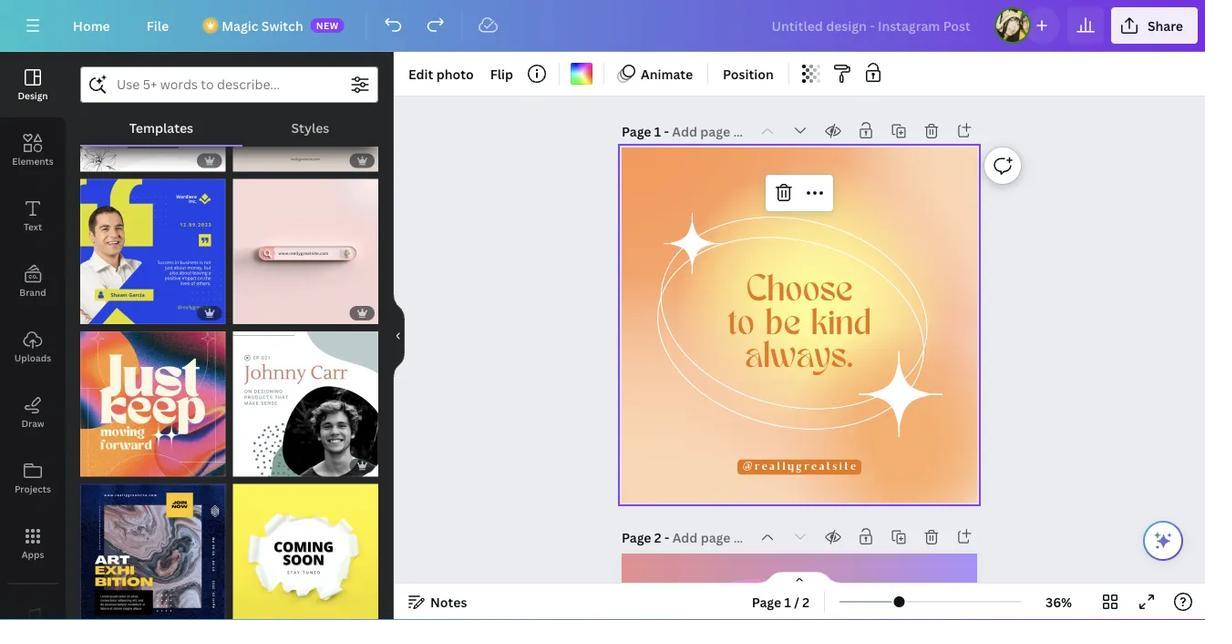 Task type: vqa. For each thing, say whether or not it's contained in the screenshot.
Try Canva Pro
no



Task type: describe. For each thing, give the bounding box(es) containing it.
elements
[[12, 155, 54, 167]]

Page title text field
[[672, 529, 748, 547]]

page 1 -
[[622, 123, 672, 140]]

1 for -
[[654, 123, 661, 140]]

blue yellow modern geomatric business quotes instagram post group
[[80, 168, 226, 325]]

36% button
[[1029, 588, 1089, 617]]

uploads button
[[0, 315, 66, 380]]

edit photo button
[[401, 59, 481, 88]]

flip
[[490, 65, 513, 83]]

saas tech podcast ibnstagram post image
[[233, 332, 378, 477]]

magic switch
[[222, 17, 303, 34]]

page for page 2
[[622, 529, 651, 547]]

beige photography service offer instagram post group
[[233, 26, 378, 172]]

no color image
[[571, 63, 593, 85]]

Design title text field
[[757, 7, 987, 44]]

orange and purple retro gradient quote instagram post group
[[80, 321, 226, 477]]

blue art event exhibition instagram post image
[[80, 485, 226, 621]]

36%
[[1046, 594, 1072, 611]]

Page title text field
[[672, 122, 748, 140]]

notes
[[430, 594, 467, 611]]

0 vertical spatial 2
[[654, 529, 662, 547]]

side panel tab list
[[0, 52, 66, 621]]

yellow modern coming soon instagram post image
[[233, 485, 378, 621]]

text button
[[0, 183, 66, 249]]

edit photo
[[408, 65, 474, 83]]

choose to be kind always.
[[728, 274, 871, 376]]

blue yellow modern geomatric business quotes instagram post image
[[80, 179, 226, 325]]

- for page 1 -
[[664, 123, 669, 140]]

new youtube video instagram post image
[[80, 26, 226, 172]]

always.
[[745, 341, 854, 376]]

switch
[[261, 17, 303, 34]]

magic
[[222, 17, 258, 34]]

be
[[765, 308, 800, 343]]

projects button
[[0, 446, 66, 511]]

draw button
[[0, 380, 66, 446]]

apps
[[22, 549, 44, 561]]

file
[[147, 17, 169, 34]]

page inside button
[[752, 594, 781, 611]]



Task type: locate. For each thing, give the bounding box(es) containing it.
new youtube video instagram post group
[[80, 26, 226, 172]]

2 - from the top
[[665, 529, 669, 547]]

edit
[[408, 65, 433, 83]]

page
[[622, 123, 651, 140], [622, 529, 651, 547], [752, 594, 781, 611]]

1 left page title text field
[[654, 123, 661, 140]]

1 inside 'page 1 / 2' button
[[784, 594, 791, 611]]

0 vertical spatial page
[[622, 123, 651, 140]]

/
[[794, 594, 799, 611]]

file button
[[132, 7, 183, 44]]

hide image
[[393, 293, 405, 380]]

page 1 / 2 button
[[744, 588, 817, 617]]

choose
[[746, 274, 853, 310]]

position button
[[716, 59, 781, 88]]

pink paste website instagram post group
[[233, 168, 378, 325]]

page 2 -
[[622, 529, 672, 547]]

projects
[[15, 483, 51, 495]]

page 1 / 2
[[752, 594, 810, 611]]

design button
[[0, 52, 66, 118]]

orange and purple retro gradient quote instagram post image
[[80, 332, 226, 477]]

elements button
[[0, 118, 66, 183]]

pink paste website instagram post image
[[233, 179, 378, 325]]

2 inside 'page 1 / 2' button
[[803, 594, 810, 611]]

1 horizontal spatial 2
[[803, 594, 810, 611]]

yellow modern coming soon instagram post group
[[233, 474, 378, 621]]

to
[[728, 308, 755, 343]]

draw
[[21, 418, 44, 430]]

- left page title text field
[[664, 123, 669, 140]]

page left page title text box
[[622, 529, 651, 547]]

share
[[1148, 17, 1183, 34]]

page for page 1
[[622, 123, 651, 140]]

0 horizontal spatial 2
[[654, 529, 662, 547]]

1 - from the top
[[664, 123, 669, 140]]

1
[[654, 123, 661, 140], [784, 594, 791, 611]]

home link
[[58, 7, 125, 44]]

1 for /
[[784, 594, 791, 611]]

2
[[654, 529, 662, 547], [803, 594, 810, 611]]

0 vertical spatial -
[[664, 123, 669, 140]]

- for page 2 -
[[665, 529, 669, 547]]

-
[[664, 123, 669, 140], [665, 529, 669, 547]]

photo
[[436, 65, 474, 83]]

apps button
[[0, 511, 66, 577]]

templates button
[[80, 110, 242, 145]]

@reallygreatsite
[[743, 462, 858, 473]]

page down the animate dropdown button
[[622, 123, 651, 140]]

blue art event exhibition instagram post group
[[80, 474, 226, 621]]

2 right '/'
[[803, 594, 810, 611]]

saas tech podcast ibnstagram post group
[[233, 321, 378, 477]]

0 horizontal spatial 1
[[654, 123, 661, 140]]

position
[[723, 65, 774, 83]]

design
[[18, 89, 48, 102]]

brand
[[19, 286, 46, 299]]

0 vertical spatial 1
[[654, 123, 661, 140]]

kind
[[811, 308, 871, 343]]

uploads
[[14, 352, 51, 364]]

share button
[[1111, 7, 1198, 44]]

page left '/'
[[752, 594, 781, 611]]

new
[[316, 19, 339, 31]]

templates
[[129, 119, 193, 136]]

1 left '/'
[[784, 594, 791, 611]]

1 vertical spatial 1
[[784, 594, 791, 611]]

show pages image
[[756, 572, 843, 586]]

1 vertical spatial page
[[622, 529, 651, 547]]

1 vertical spatial -
[[665, 529, 669, 547]]

brand button
[[0, 249, 66, 315]]

flip button
[[483, 59, 521, 88]]

beige photography service offer instagram post image
[[233, 26, 378, 172]]

aesthetic geometric minimalist line image
[[656, 213, 943, 438]]

main menu bar
[[0, 0, 1205, 52]]

- left page title text box
[[665, 529, 669, 547]]

Use 5+ words to describe... search field
[[117, 67, 342, 102]]

styles button
[[242, 110, 378, 145]]

text
[[24, 221, 42, 233]]

styles
[[291, 119, 329, 136]]

2 vertical spatial page
[[752, 594, 781, 611]]

animate button
[[612, 59, 700, 88]]

2 left page title text box
[[654, 529, 662, 547]]

home
[[73, 17, 110, 34]]

1 horizontal spatial 1
[[784, 594, 791, 611]]

1 vertical spatial 2
[[803, 594, 810, 611]]

canva assistant image
[[1152, 531, 1174, 552]]

notes button
[[401, 588, 474, 617]]

animate
[[641, 65, 693, 83]]



